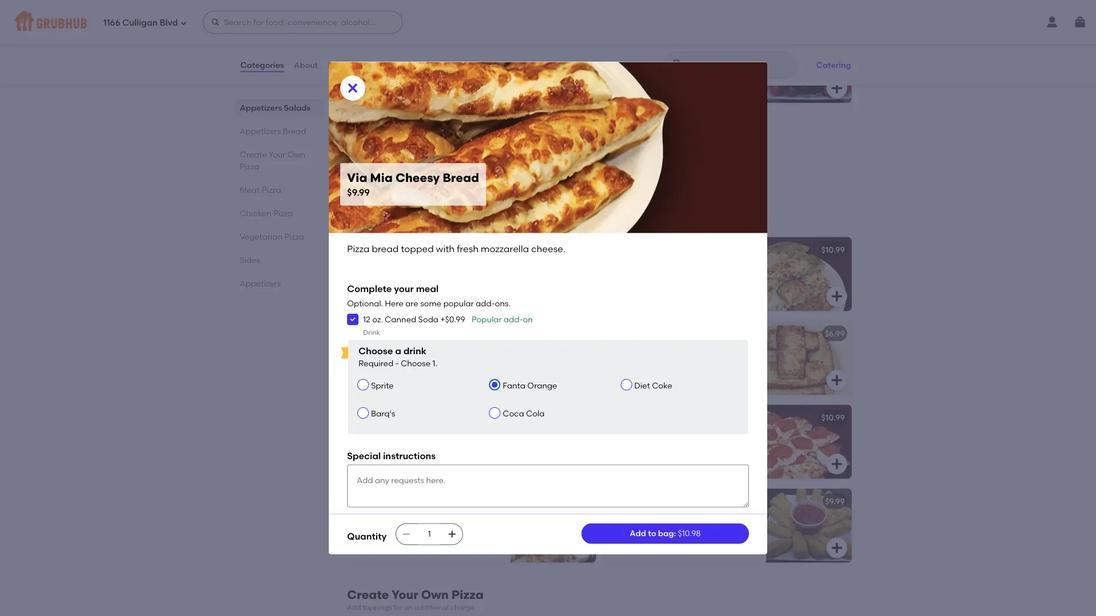 Task type: describe. For each thing, give the bounding box(es) containing it.
are
[[406, 299, 419, 309]]

Search Via Mia Pizza search field
[[688, 60, 776, 71]]

reviews
[[328, 60, 360, 70]]

pizza bread topped with fresh mozzarella for .
[[612, 513, 727, 535]]

your
[[394, 284, 414, 295]]

1 horizontal spatial feta
[[481, 429, 496, 439]]

popular
[[472, 315, 502, 325]]

diet coke
[[635, 381, 673, 391]]

lettuce, cherry tomatoes, onion, olives, cucumber, artichoke hearts, carrots, pepperoncini and feta .
[[356, 137, 491, 181]]

$0.99
[[445, 315, 465, 325]]

onion,
[[458, 137, 482, 147]]

for
[[394, 604, 403, 613]]

bread for via mia greek bread image
[[378, 429, 401, 439]]

Special instructions text field
[[347, 465, 749, 508]]

choose a drink required - choose 1.
[[359, 346, 438, 368]]

cola
[[526, 409, 545, 419]]

via for via mia cheesy bread $9.99
[[347, 171, 367, 185]]

sides
[[240, 255, 260, 265]]

lettuce, inside lettuce, cherry tomatoes, onion, olives, cucumber, artichoke hearts, carrots, pepperoncini and feta .
[[356, 137, 388, 147]]

$9.99 for pizza bread topped with fresh mozzarella
[[826, 497, 845, 507]]

about button
[[293, 45, 319, 86]]

1/2
[[612, 345, 624, 355]]

main navigation navigation
[[0, 0, 1097, 45]]

artichoke inside ", artichoke hearts, olives, cucumber, pepperoncini and carrots."
[[612, 65, 649, 74]]

1 horizontal spatial choose
[[401, 359, 431, 368]]

catering
[[817, 60, 852, 70]]

, bacon and ranch.
[[356, 525, 475, 546]]

$10.98
[[678, 529, 701, 539]]

meat
[[240, 185, 260, 195]]

via for via mia greek bread
[[356, 413, 369, 423]]

bag:
[[658, 529, 676, 539]]

jalapeno sticks image
[[511, 322, 596, 396]]

bread up pizza bread dusted with via mia feta
[[413, 413, 437, 423]]

topped up , bacon and ranch.
[[403, 513, 432, 523]]

spices,
[[685, 357, 712, 367]]

$10.99 for jalapeno sticks image
[[566, 329, 590, 339]]

-
[[396, 359, 399, 368]]

and inside 1/2 loaf french bread. special garlic sauce and via mia spices, topped with mozzarella
[[638, 357, 653, 367]]

bread.
[[671, 345, 696, 355]]

french
[[642, 345, 669, 355]]

lettuce, ham, cucumber, tomatoes, cheese
[[356, 53, 495, 74]]

complete your meal optional. here are some popular add-ons.
[[347, 284, 511, 309]]

via mia pesto bread image
[[767, 238, 852, 312]]

popular add-on
[[472, 315, 533, 325]]

hearts, inside ", artichoke hearts, olives, cucumber, pepperoncini and carrots."
[[651, 65, 678, 74]]

1166 culligan blvd
[[103, 18, 178, 28]]

optional.
[[347, 299, 383, 309]]

cheese .
[[656, 525, 686, 535]]

search icon image
[[671, 58, 685, 72]]

dusted
[[403, 429, 430, 439]]

vegetarian pizza
[[240, 232, 304, 242]]

via mia cheesy bread
[[356, 245, 442, 255]]

via mia cheesy bread button
[[350, 238, 596, 312]]

appetizers salads
[[240, 103, 311, 113]]

appetizers up appetizers bread tab
[[240, 103, 282, 113]]

mozzarella sticks image
[[767, 490, 852, 564]]

chicken pizza
[[240, 209, 293, 218]]

quantity
[[347, 531, 387, 543]]

pizza inside "create your own pizza"
[[240, 162, 259, 171]]

bacon ranch sticks image
[[511, 490, 596, 564]]

. inside lettuce, cherry tomatoes, onion, olives, cucumber, artichoke hearts, carrots, pepperoncini and feta .
[[384, 172, 386, 181]]

vegetarian
[[240, 232, 283, 242]]

, for cucumber,
[[715, 53, 717, 63]]

tomatoes, inside lettuce, cherry tomatoes, onion, olives, cucumber, artichoke hearts, carrots, pepperoncini and feta .
[[417, 137, 456, 147]]

fanta orange
[[503, 381, 558, 391]]

via mia garden salad image
[[767, 29, 852, 103]]

pepperoni sticks image
[[767, 406, 852, 480]]

create your own pizza tab
[[240, 149, 320, 173]]

toppings
[[363, 604, 392, 613]]

, olives, pepperoncini and carrots.
[[356, 65, 483, 86]]

topped inside the pizza bread, topped with mozarella cheese and sliced jalapeno peppers.
[[405, 345, 434, 355]]

create your own pizza
[[240, 150, 306, 171]]

catering button
[[812, 53, 857, 78]]

pizza bread topped with fresh mozzarella cheese.
[[347, 243, 566, 255]]

barq's
[[371, 409, 395, 419]]

and inside ", artichoke hearts, olives, cucumber, pepperoncini and carrots."
[[666, 76, 681, 86]]

and inside ', olives, pepperoncini and carrots.'
[[467, 65, 483, 74]]

mia for via mia garden salad
[[627, 37, 642, 47]]

via for via mia chef salad
[[356, 37, 369, 47]]

bread up french
[[638, 329, 662, 339]]

mia for via mia cheesy bread $9.99
[[370, 171, 393, 185]]

1 vertical spatial .
[[684, 525, 686, 535]]

appetizers salads tab
[[240, 102, 320, 114]]

pizza bread topped with fresh mozzarella for , bacon and ranch.
[[356, 513, 471, 535]]

hearts, inside lettuce, cherry tomatoes, onion, olives, cucumber, artichoke hearts, carrots, pepperoncini and feta .
[[464, 149, 491, 158]]

salad for cucumber,
[[409, 37, 431, 47]]

salad for cheese
[[675, 37, 698, 47]]

oz.
[[373, 315, 383, 325]]

special inside 1/2 loaf french bread. special garlic sauce and via mia spices, topped with mozzarella
[[698, 345, 727, 355]]

appetizers inside "tab"
[[240, 279, 281, 288]]

bacon
[[432, 525, 457, 535]]

mia for via mia greek salad
[[371, 121, 386, 131]]

categories
[[240, 60, 284, 70]]

pepperoncini inside lettuce, cherry tomatoes, onion, olives, cucumber, artichoke hearts, carrots, pepperoncini and feta .
[[388, 160, 440, 170]]

charge.
[[451, 604, 476, 613]]

mozarella
[[454, 345, 492, 355]]

orange
[[528, 381, 558, 391]]

lettuce, for lettuce, ham, cucumber, tomatoes,
[[356, 53, 388, 63]]

mia for via mia cheesy bread
[[371, 245, 386, 255]]

topped up cheese . at the right bottom
[[659, 513, 688, 523]]

svg image for lettuce, ham, cucumber, tomatoes,
[[575, 82, 588, 95]]

bread,
[[378, 345, 403, 355]]

on
[[523, 315, 533, 325]]

mia for via mia greek bread
[[371, 413, 386, 423]]

with inside the pizza bread, topped with mozarella cheese and sliced jalapeno peppers.
[[436, 345, 452, 355]]

your for create your own pizza
[[269, 150, 286, 159]]

coca cola
[[503, 409, 545, 419]]

0 horizontal spatial choose
[[359, 346, 393, 357]]

1 vertical spatial special
[[347, 451, 381, 462]]

via inside 1/2 loaf french bread. special garlic sauce and via mia spices, topped with mozzarella
[[655, 357, 667, 367]]

instructions
[[383, 451, 436, 462]]

pizza inside create your own pizza add toppings for an additional charge.
[[452, 588, 484, 603]]

salads
[[284, 103, 311, 113]]

topped inside 1/2 loaf french bread. special garlic sauce and via mia spices, topped with mozzarella
[[714, 357, 742, 367]]

$9.99 inside via mia cheesy bread $9.99
[[347, 187, 370, 198]]

jalapeno sticks
[[356, 329, 419, 339]]

olives, inside ', olives, pepperoncini and carrots.'
[[388, 65, 412, 74]]

sauce
[[612, 357, 636, 367]]

peppers.
[[464, 357, 498, 367]]

blvd
[[160, 18, 178, 28]]

$6.99
[[825, 329, 845, 339]]

carrots. inside ", artichoke hearts, olives, cucumber, pepperoncini and carrots."
[[683, 76, 713, 86]]

greek for salad
[[388, 121, 411, 131]]

via mia cheesy bread $9.99
[[347, 171, 479, 198]]

pepperoncini inside ", artichoke hearts, olives, cucumber, pepperoncini and carrots."
[[612, 76, 664, 86]]

appetizers up via mia cheesy bread
[[347, 211, 413, 225]]

required
[[359, 359, 394, 368]]

via right dusted
[[450, 429, 463, 439]]

and inside lettuce, cherry tomatoes, onion, olives, cucumber, artichoke hearts, carrots, pepperoncini and feta .
[[442, 160, 457, 170]]

add inside create your own pizza add toppings for an additional charge.
[[347, 604, 361, 613]]

sprite
[[371, 381, 394, 391]]

via mia greek salad
[[356, 121, 436, 131]]

pizza bread dusted with via mia feta
[[356, 429, 496, 439]]

categories button
[[240, 45, 285, 86]]

appetizers down appetizers salads
[[240, 126, 281, 136]]

own for create your own pizza
[[288, 150, 306, 159]]

add- inside complete your meal optional. here are some popular add-ons.
[[476, 299, 495, 309]]

some
[[421, 299, 442, 309]]

olives, inside ", artichoke hearts, olives, cucumber, pepperoncini and carrots."
[[680, 65, 703, 74]]

additional
[[415, 604, 449, 613]]

popular
[[444, 299, 474, 309]]

soda
[[418, 315, 439, 325]]

meat pizza
[[240, 185, 281, 195]]

bread inside tab
[[283, 126, 306, 136]]

$10.99 for the via mia pesto bread image
[[822, 245, 845, 255]]



Task type: locate. For each thing, give the bounding box(es) containing it.
drink
[[363, 329, 380, 337]]

feta
[[459, 160, 475, 170], [481, 429, 496, 439]]

via down french
[[655, 357, 667, 367]]

via
[[356, 37, 369, 47], [612, 37, 625, 47], [356, 121, 369, 131], [347, 171, 367, 185], [356, 245, 369, 255], [655, 357, 667, 367], [356, 413, 369, 423], [450, 429, 463, 439]]

create your own pizza add toppings for an additional charge.
[[347, 588, 484, 613]]

pizza inside the pizza bread, topped with mozarella cheese and sliced jalapeno peppers.
[[356, 345, 376, 355]]

1 vertical spatial cucumber,
[[705, 65, 747, 74]]

0 horizontal spatial create
[[240, 150, 267, 159]]

0 vertical spatial cucumber,
[[412, 53, 453, 63]]

cucumber, down cherry in the top left of the page
[[382, 149, 423, 158]]

and inside the pizza bread, topped with mozarella cheese and sliced jalapeno peppers.
[[386, 357, 402, 367]]

garlic bread
[[612, 329, 662, 339]]

$10.99 inside button
[[822, 245, 845, 255]]

topped down 'garlic'
[[714, 357, 742, 367]]

2 horizontal spatial olives,
[[680, 65, 703, 74]]

0 horizontal spatial feta
[[459, 160, 475, 170]]

chicken pizza tab
[[240, 207, 320, 219]]

greek
[[388, 121, 411, 131], [388, 413, 411, 423]]

salad up search icon
[[675, 37, 698, 47]]

mia up complete
[[371, 245, 386, 255]]

via up reviews
[[356, 37, 369, 47]]

, down via mia chef salad
[[384, 65, 386, 74]]

0 horizontal spatial ,
[[384, 65, 386, 74]]

own
[[288, 150, 306, 159], [421, 588, 449, 603]]

salad up cherry in the top left of the page
[[413, 121, 436, 131]]

via for via mia cheesy bread
[[356, 245, 369, 255]]

$8.99
[[825, 37, 845, 47]]

via left barq's
[[356, 413, 369, 423]]

garlic bread image
[[767, 322, 852, 396]]

olives, down lettuce, tomatoes, cheese
[[680, 65, 703, 74]]

$10.99
[[822, 245, 845, 255], [566, 329, 590, 339], [822, 413, 845, 423]]

reviews button
[[327, 45, 360, 86]]

mia for via mia chef salad
[[371, 37, 386, 47]]

and
[[467, 65, 483, 74], [666, 76, 681, 86], [442, 160, 457, 170], [386, 357, 402, 367], [638, 357, 653, 367], [459, 525, 475, 535]]

bread up complete
[[372, 243, 399, 255]]

12
[[363, 315, 371, 325]]

1 horizontal spatial appetizers bread
[[347, 211, 452, 225]]

, right search icon
[[715, 53, 717, 63]]

cheesy up your at the left of page
[[388, 245, 417, 255]]

bread inside via mia cheesy bread $9.99
[[443, 171, 479, 185]]

0 vertical spatial your
[[269, 150, 286, 159]]

1 vertical spatial hearts,
[[464, 149, 491, 158]]

appetizers bread
[[240, 126, 306, 136], [347, 211, 452, 225]]

1 horizontal spatial add-
[[504, 315, 523, 325]]

special
[[698, 345, 727, 355], [347, 451, 381, 462]]

pepperoncini up via mia cheesy bread $9.99
[[388, 160, 440, 170]]

culligan
[[122, 18, 158, 28]]

0 horizontal spatial appetizers bread
[[240, 126, 306, 136]]

0 horizontal spatial add-
[[476, 299, 495, 309]]

via down carrots,
[[347, 171, 367, 185]]

0 vertical spatial own
[[288, 150, 306, 159]]

add- up popular
[[476, 299, 495, 309]]

0 vertical spatial special
[[698, 345, 727, 355]]

0 vertical spatial $10.99
[[822, 245, 845, 255]]

create inside "create your own pizza"
[[240, 150, 267, 159]]

1 horizontal spatial carrots.
[[683, 76, 713, 86]]

1 horizontal spatial special
[[698, 345, 727, 355]]

lettuce, down via mia garden salad
[[612, 53, 644, 63]]

1 vertical spatial cheesy
[[388, 245, 417, 255]]

0 vertical spatial ,
[[715, 53, 717, 63]]

via mia chef salad image
[[511, 29, 596, 103]]

1 greek from the top
[[388, 121, 411, 131]]

choose up the required
[[359, 346, 393, 357]]

0 horizontal spatial hearts,
[[464, 149, 491, 158]]

salad
[[409, 37, 431, 47], [675, 37, 698, 47], [413, 121, 436, 131]]

2 vertical spatial $10.99
[[822, 413, 845, 423]]

1 vertical spatial pepperoncini
[[612, 76, 664, 86]]

1 horizontal spatial own
[[421, 588, 449, 603]]

chef
[[388, 37, 407, 47]]

pizza bread topped with fresh mozzarella
[[612, 429, 727, 451], [356, 513, 471, 535], [612, 513, 727, 535]]

appetizers down sides at the left top of page
[[240, 279, 281, 288]]

svg image
[[180, 20, 187, 27], [575, 82, 588, 95], [831, 374, 844, 388], [402, 530, 411, 539], [831, 542, 844, 556]]

1 horizontal spatial add
[[630, 529, 647, 539]]

your up an
[[392, 588, 419, 603]]

garlic
[[729, 345, 751, 355]]

, for carrots.
[[384, 65, 386, 74]]

mia
[[371, 37, 386, 47], [627, 37, 642, 47], [371, 121, 386, 131], [370, 171, 393, 185], [371, 245, 386, 255], [669, 357, 684, 367], [371, 413, 386, 423], [465, 429, 479, 439]]

1 horizontal spatial artichoke
[[612, 65, 649, 74]]

0 vertical spatial add
[[630, 529, 647, 539]]

cucumber, up ', olives, pepperoncini and carrots.'
[[412, 53, 453, 63]]

$10.99 button
[[606, 238, 852, 312]]

1 vertical spatial $10.99
[[566, 329, 590, 339]]

greek up dusted
[[388, 413, 411, 423]]

1 vertical spatial artichoke
[[425, 149, 462, 158]]

olives,
[[388, 65, 412, 74], [680, 65, 703, 74], [356, 149, 380, 158]]

a
[[395, 346, 401, 357]]

meat pizza tab
[[240, 184, 320, 196]]

drink
[[404, 346, 427, 357]]

1 vertical spatial your
[[392, 588, 419, 603]]

, inside ", artichoke hearts, olives, cucumber, pepperoncini and carrots."
[[715, 53, 717, 63]]

mia down carrots,
[[370, 171, 393, 185]]

add- down ons.
[[504, 315, 523, 325]]

salad up lettuce, ham, cucumber, tomatoes, cheese
[[409, 37, 431, 47]]

appetizers bread tab
[[240, 125, 320, 137]]

lettuce,
[[356, 53, 388, 63], [612, 53, 644, 63], [356, 137, 388, 147]]

topped down coke
[[659, 429, 688, 439]]

cucumber, inside lettuce, cherry tomatoes, onion, olives, cucumber, artichoke hearts, carrots, pepperoncini and feta .
[[382, 149, 423, 158]]

loaf
[[626, 345, 641, 355]]

1 carrots. from the left
[[356, 76, 386, 86]]

svg image for pizza bread topped with fresh mozzarella
[[831, 542, 844, 556]]

bread up quantity
[[378, 513, 401, 523]]

bread
[[283, 126, 306, 136], [443, 171, 479, 185], [416, 211, 452, 225], [419, 245, 442, 255], [638, 329, 662, 339], [413, 413, 437, 423]]

appetizers bread inside tab
[[240, 126, 306, 136]]

feta inside lettuce, cherry tomatoes, onion, olives, cucumber, artichoke hearts, carrots, pepperoncini and feta .
[[459, 160, 475, 170]]

1/2 loaf french bread. special garlic sauce and via mia spices, topped with mozzarella
[[612, 345, 751, 378]]

1 horizontal spatial .
[[684, 525, 686, 535]]

lettuce, inside lettuce, ham, cucumber, tomatoes, cheese
[[356, 53, 388, 63]]

12 oz. canned soda + $0.99
[[363, 315, 465, 325]]

, left bacon on the bottom of the page
[[428, 525, 430, 535]]

mia right dusted
[[465, 429, 479, 439]]

1 horizontal spatial hearts,
[[651, 65, 678, 74]]

via mia cheesy bread image
[[511, 238, 596, 312]]

bread down salads
[[283, 126, 306, 136]]

garlic
[[612, 329, 636, 339]]

carrots,
[[356, 160, 386, 170]]

with inside 1/2 loaf french bread. special garlic sauce and via mia spices, topped with mozzarella
[[612, 369, 629, 378]]

0 horizontal spatial your
[[269, 150, 286, 159]]

1 vertical spatial own
[[421, 588, 449, 603]]

appetizers tab
[[240, 278, 320, 290]]

1166
[[103, 18, 120, 28]]

cheese inside the pizza bread, topped with mozarella cheese and sliced jalapeno peppers.
[[356, 357, 384, 367]]

2 carrots. from the left
[[683, 76, 713, 86]]

bread
[[372, 243, 399, 255], [378, 429, 401, 439], [634, 429, 657, 439], [378, 513, 401, 523], [634, 513, 657, 523]]

mia left garden
[[627, 37, 642, 47]]

1 vertical spatial feta
[[481, 429, 496, 439]]

add left toppings
[[347, 604, 361, 613]]

via for via mia garden salad
[[612, 37, 625, 47]]

1 horizontal spatial ,
[[428, 525, 430, 535]]

$9.99 for lettuce, cherry tomatoes, onion, olives, cucumber, artichoke hearts, carrots, pepperoncini and feta
[[570, 121, 590, 131]]

sticks
[[396, 329, 419, 339]]

bread down diet
[[634, 429, 657, 439]]

1 horizontal spatial olives,
[[388, 65, 412, 74]]

create
[[240, 150, 267, 159], [347, 588, 389, 603]]

. down carrots,
[[384, 172, 386, 181]]

0 horizontal spatial add
[[347, 604, 361, 613]]

0 vertical spatial add-
[[476, 299, 495, 309]]

svg image inside the main navigation navigation
[[180, 20, 187, 27]]

mozzarella inside 1/2 loaf french bread. special garlic sauce and via mia spices, topped with mozzarella
[[631, 369, 672, 378]]

cucumber, right search icon
[[705, 65, 747, 74]]

cucumber, inside ", artichoke hearts, olives, cucumber, pepperoncini and carrots."
[[705, 65, 747, 74]]

choose down drink
[[401, 359, 431, 368]]

here
[[385, 299, 404, 309]]

bread up the meal
[[419, 245, 442, 255]]

bread for bacon ranch sticks image
[[378, 513, 401, 523]]

pepperoncini down lettuce, tomatoes, cheese
[[612, 76, 664, 86]]

your
[[269, 150, 286, 159], [392, 588, 419, 603]]

artichoke down 'onion,'
[[425, 149, 462, 158]]

0 vertical spatial appetizers bread
[[240, 126, 306, 136]]

0 horizontal spatial olives,
[[356, 149, 380, 158]]

2 greek from the top
[[388, 413, 411, 423]]

1 vertical spatial add
[[347, 604, 361, 613]]

mia inside 'button'
[[371, 245, 386, 255]]

0 vertical spatial pepperoncini
[[414, 65, 465, 74]]

bread up pizza bread topped with fresh mozzarella cheese.
[[416, 211, 452, 225]]

cheesy down cherry in the top left of the page
[[396, 171, 440, 185]]

svg image
[[1074, 15, 1088, 29], [211, 18, 220, 27], [346, 82, 360, 95], [831, 82, 844, 95], [575, 166, 588, 179], [831, 290, 844, 304], [350, 316, 356, 323], [575, 458, 588, 472], [831, 458, 844, 472], [448, 530, 457, 539], [575, 542, 588, 556]]

diet
[[635, 381, 651, 391]]

lettuce, tomatoes, cheese
[[612, 53, 715, 63]]

pepperoncini inside ', olives, pepperoncini and carrots.'
[[414, 65, 465, 74]]

topped up the meal
[[401, 243, 434, 255]]

create for create your own pizza add toppings for an additional charge.
[[347, 588, 389, 603]]

artichoke down lettuce, tomatoes, cheese
[[612, 65, 649, 74]]

your down appetizers bread tab
[[269, 150, 286, 159]]

$9.99 for lettuce, ham, cucumber, tomatoes,
[[570, 37, 590, 47]]

2 horizontal spatial ,
[[715, 53, 717, 63]]

1 vertical spatial create
[[347, 588, 389, 603]]

special instructions
[[347, 451, 436, 462]]

coke
[[652, 381, 673, 391]]

0 horizontal spatial artichoke
[[425, 149, 462, 158]]

. right bag:
[[684, 525, 686, 535]]

bread up "to"
[[634, 513, 657, 523]]

fanta
[[503, 381, 526, 391]]

ham,
[[390, 53, 410, 63]]

hearts,
[[651, 65, 678, 74], [464, 149, 491, 158]]

0 horizontal spatial own
[[288, 150, 306, 159]]

1 vertical spatial greek
[[388, 413, 411, 423]]

jalapeno
[[428, 357, 462, 367]]

bread for mozzarella sticks image
[[634, 513, 657, 523]]

appetizers
[[240, 103, 282, 113], [240, 126, 281, 136], [347, 211, 413, 225], [240, 279, 281, 288]]

via mia chef salad
[[356, 37, 431, 47]]

via inside via mia cheesy bread $9.99
[[347, 171, 367, 185]]

pepperoncini
[[414, 65, 465, 74], [612, 76, 664, 86], [388, 160, 440, 170]]

carrots. inside ', olives, pepperoncini and carrots.'
[[356, 76, 386, 86]]

1 vertical spatial choose
[[401, 359, 431, 368]]

special up spices,
[[698, 345, 727, 355]]

0 horizontal spatial .
[[384, 172, 386, 181]]

appetizers bread down appetizers salads
[[240, 126, 306, 136]]

own inside create your own pizza add toppings for an additional charge.
[[421, 588, 449, 603]]

jalapeno
[[356, 329, 394, 339]]

mozzarella
[[481, 243, 529, 255], [631, 369, 672, 378], [612, 441, 654, 451], [356, 525, 398, 535], [612, 525, 654, 535]]

0 vertical spatial choose
[[359, 346, 393, 357]]

appetizers bread up via mia cheesy bread
[[347, 211, 452, 225]]

carrots. down search icon
[[683, 76, 713, 86]]

0 vertical spatial hearts,
[[651, 65, 678, 74]]

hearts, down 'onion,'
[[464, 149, 491, 158]]

0 vertical spatial artichoke
[[612, 65, 649, 74]]

mia left chef
[[371, 37, 386, 47]]

lettuce, down via mia chef salad
[[356, 53, 388, 63]]

carrots. down reviews
[[356, 76, 386, 86]]

cheesy inside via mia cheesy bread $9.99
[[396, 171, 440, 185]]

.
[[384, 172, 386, 181], [684, 525, 686, 535]]

to
[[648, 529, 657, 539]]

0 horizontal spatial carrots.
[[356, 76, 386, 86]]

create inside create your own pizza add toppings for an additional charge.
[[347, 588, 389, 603]]

via left garden
[[612, 37, 625, 47]]

sides tab
[[240, 254, 320, 266]]

olives, down ham,
[[388, 65, 412, 74]]

via mia greek salad image
[[511, 113, 596, 187]]

garden
[[644, 37, 674, 47]]

own for create your own pizza add toppings for an additional charge.
[[421, 588, 449, 603]]

your inside "create your own pizza"
[[269, 150, 286, 159]]

1 horizontal spatial create
[[347, 588, 389, 603]]

lettuce, for lettuce, tomatoes,
[[612, 53, 644, 63]]

bread down via mia greek bread
[[378, 429, 401, 439]]

add left "to"
[[630, 529, 647, 539]]

via up carrots,
[[356, 121, 369, 131]]

topped
[[401, 243, 434, 255], [405, 345, 434, 355], [714, 357, 742, 367], [659, 429, 688, 439], [403, 513, 432, 523], [659, 513, 688, 523]]

, inside ', olives, pepperoncini and carrots.'
[[384, 65, 386, 74]]

via mia greek bread
[[356, 413, 437, 423]]

cucumber, inside lettuce, ham, cucumber, tomatoes, cheese
[[412, 53, 453, 63]]

topped up sliced
[[405, 345, 434, 355]]

own down appetizers bread tab
[[288, 150, 306, 159]]

create for create your own pizza
[[240, 150, 267, 159]]

add
[[630, 529, 647, 539], [347, 604, 361, 613]]

tomatoes, inside lettuce, ham, cucumber, tomatoes, cheese
[[455, 53, 495, 63]]

mia up carrots,
[[371, 121, 386, 131]]

olives, up carrots,
[[356, 149, 380, 158]]

chicken
[[240, 209, 272, 218]]

create up toppings
[[347, 588, 389, 603]]

and inside , bacon and ranch.
[[459, 525, 475, 535]]

via mia greek bread image
[[511, 406, 596, 480]]

own inside "create your own pizza"
[[288, 150, 306, 159]]

meal
[[416, 284, 439, 295]]

carrots.
[[356, 76, 386, 86], [683, 76, 713, 86]]

bread down 'onion,'
[[443, 171, 479, 185]]

2 vertical spatial ,
[[428, 525, 430, 535]]

1 vertical spatial appetizers bread
[[347, 211, 452, 225]]

2 vertical spatial cucumber,
[[382, 149, 423, 158]]

cheese inside lettuce, ham, cucumber, tomatoes, cheese
[[356, 65, 384, 74]]

about
[[294, 60, 318, 70]]

0 vertical spatial create
[[240, 150, 267, 159]]

1 vertical spatial add-
[[504, 315, 523, 325]]

hearts, down lettuce, tomatoes, cheese
[[651, 65, 678, 74]]

0 horizontal spatial special
[[347, 451, 381, 462]]

1 vertical spatial ,
[[384, 65, 386, 74]]

mia inside 1/2 loaf french bread. special garlic sauce and via mia spices, topped with mozzarella
[[669, 357, 684, 367]]

pepperoncini down via mia chef salad
[[414, 65, 465, 74]]

with
[[436, 243, 455, 255], [436, 345, 452, 355], [612, 369, 629, 378], [432, 429, 448, 439], [690, 429, 706, 439], [434, 513, 450, 523], [690, 513, 706, 523]]

$10.99 for pepperoni sticks image
[[822, 413, 845, 423]]

greek for bread
[[388, 413, 411, 423]]

svg image for 1/2 loaf french bread. special garlic sauce and via mia spices, topped with mozzarella
[[831, 374, 844, 388]]

special left instructions
[[347, 451, 381, 462]]

bread inside 'button'
[[419, 245, 442, 255]]

mia down sprite
[[371, 413, 386, 423]]

mia down 'bread.'
[[669, 357, 684, 367]]

ranch.
[[356, 537, 381, 546]]

artichoke inside lettuce, cherry tomatoes, onion, olives, cucumber, artichoke hearts, carrots, pepperoncini and feta .
[[425, 149, 462, 158]]

cheesy inside 'button'
[[388, 245, 417, 255]]

via up complete
[[356, 245, 369, 255]]

add to bag: $10.98
[[630, 529, 701, 539]]

1 horizontal spatial your
[[392, 588, 419, 603]]

cherry
[[390, 137, 415, 147]]

your inside create your own pizza add toppings for an additional charge.
[[392, 588, 419, 603]]

cheesy for via mia cheesy bread $9.99
[[396, 171, 440, 185]]

your for create your own pizza add toppings for an additional charge.
[[392, 588, 419, 603]]

via inside 'button'
[[356, 245, 369, 255]]

an
[[405, 604, 413, 613]]

cheesy for via mia cheesy bread
[[388, 245, 417, 255]]

olives, inside lettuce, cherry tomatoes, onion, olives, cucumber, artichoke hearts, carrots, pepperoncini and feta .
[[356, 149, 380, 158]]

via mia garden salad
[[612, 37, 698, 47]]

2 vertical spatial pepperoncini
[[388, 160, 440, 170]]

sliced
[[404, 357, 426, 367]]

own up additional
[[421, 588, 449, 603]]

lettuce, up carrots,
[[356, 137, 388, 147]]

via for via mia greek salad
[[356, 121, 369, 131]]

canned
[[385, 315, 417, 325]]

0 vertical spatial feta
[[459, 160, 475, 170]]

,
[[715, 53, 717, 63], [384, 65, 386, 74], [428, 525, 430, 535]]

0 vertical spatial .
[[384, 172, 386, 181]]

cheese.
[[532, 243, 566, 255]]

vegetarian pizza tab
[[240, 231, 320, 243]]

0 vertical spatial greek
[[388, 121, 411, 131]]

create down appetizers bread tab
[[240, 150, 267, 159]]

Input item quantity number field
[[417, 525, 442, 545]]

1.
[[433, 359, 438, 368]]

, inside , bacon and ranch.
[[428, 525, 430, 535]]

greek up cherry in the top left of the page
[[388, 121, 411, 131]]

0 vertical spatial cheesy
[[396, 171, 440, 185]]

+
[[441, 315, 445, 325]]

mia inside via mia cheesy bread $9.99
[[370, 171, 393, 185]]



Task type: vqa. For each thing, say whether or not it's contained in the screenshot.
rightmost 'appetizers bread'
yes



